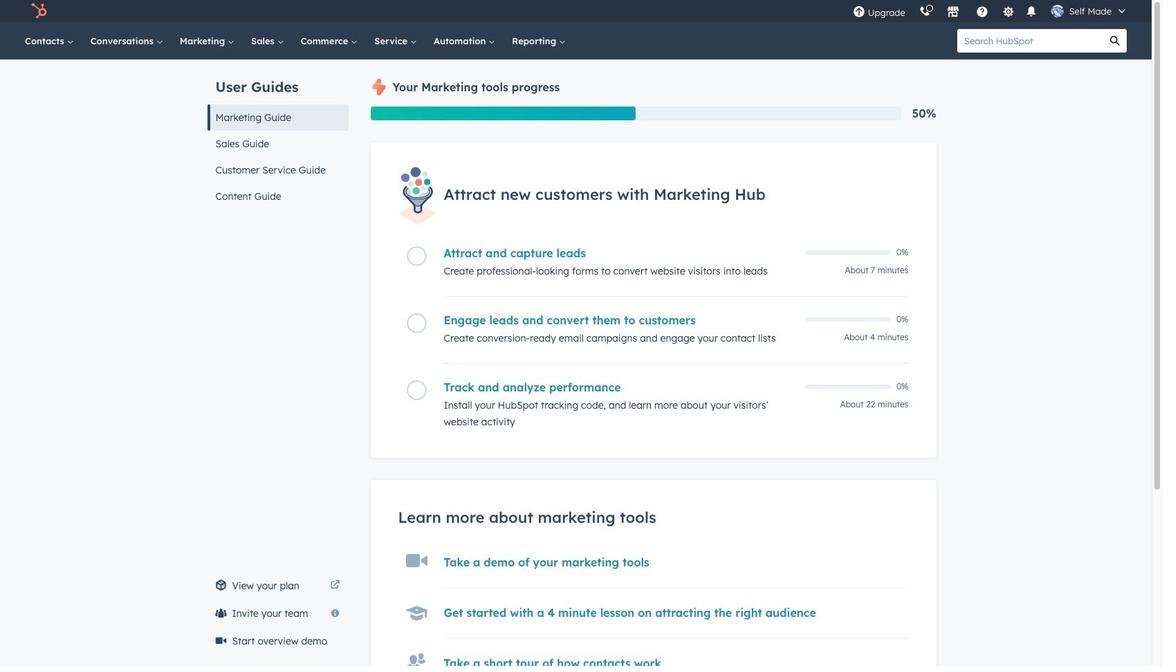Task type: vqa. For each thing, say whether or not it's contained in the screenshot.
first Link opens in a new window image from the top
yes



Task type: locate. For each thing, give the bounding box(es) containing it.
marketplaces image
[[947, 6, 960, 19]]

ruby anderson image
[[1052, 5, 1064, 17]]

menu
[[846, 0, 1136, 22]]

Search HubSpot search field
[[958, 29, 1104, 53]]

progress bar
[[371, 107, 636, 120]]



Task type: describe. For each thing, give the bounding box(es) containing it.
user guides element
[[207, 60, 348, 210]]

link opens in a new window image
[[330, 578, 340, 594]]

link opens in a new window image
[[330, 581, 340, 591]]



